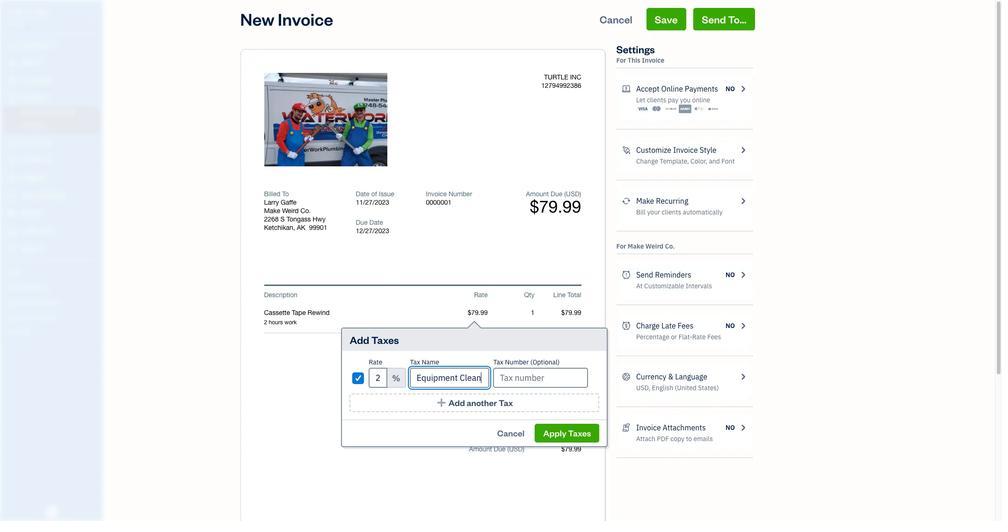 Task type: vqa. For each thing, say whether or not it's contained in the screenshot.
the bottom (
yes



Task type: locate. For each thing, give the bounding box(es) containing it.
due
[[551, 190, 563, 198], [356, 219, 368, 227], [494, 446, 506, 454]]

new
[[240, 8, 275, 30]]

bill your clients automatically
[[637, 208, 723, 217]]

refresh image
[[622, 196, 631, 207]]

0 vertical spatial amount
[[526, 190, 549, 198]]

total right line
[[568, 292, 582, 299]]

send
[[702, 13, 726, 26], [637, 271, 654, 280]]

0 vertical spatial 0.00
[[569, 393, 582, 400]]

delete image
[[304, 116, 349, 125]]

1 horizontal spatial due
[[494, 446, 506, 454]]

date left of
[[356, 190, 370, 198]]

2 horizontal spatial due
[[551, 190, 563, 198]]

1 vertical spatial (
[[508, 446, 509, 454]]

0 vertical spatial fees
[[678, 322, 694, 331]]

latefees image
[[622, 321, 631, 332]]

0 horizontal spatial co.
[[301, 207, 311, 215]]

0 horizontal spatial fees
[[678, 322, 694, 331]]

apps image
[[7, 269, 100, 276]]

0 horizontal spatial cancel button
[[489, 425, 533, 443]]

Enter an Item Description text field
[[264, 319, 441, 327]]

tax down subtotal
[[515, 393, 525, 400]]

no
[[726, 85, 735, 93], [726, 271, 735, 279], [726, 322, 735, 330], [726, 424, 735, 432]]

emails
[[694, 435, 713, 444]]

number up enter an invoice # text box
[[449, 190, 472, 198]]

co. up tongass
[[301, 207, 311, 215]]

cancel button
[[592, 8, 641, 30], [489, 425, 533, 443]]

1 horizontal spatial turtle
[[544, 73, 569, 81]]

1 vertical spatial total
[[511, 411, 525, 418]]

1 vertical spatial due
[[356, 219, 368, 227]]

total down subtotal
[[511, 411, 525, 418]]

cancel for save
[[600, 13, 633, 26]]

Item Rate (USD) text field
[[467, 309, 488, 317]]

0 vertical spatial rate
[[474, 292, 488, 299]]

chart image
[[6, 227, 17, 236]]

bank image
[[707, 104, 720, 114]]

cancel up the settings on the top of page
[[600, 13, 633, 26]]

0 horizontal spatial cancel
[[497, 428, 525, 439]]

0 horizontal spatial turtle
[[7, 8, 34, 18]]

chevronright image for &
[[739, 372, 748, 383]]

1 horizontal spatial inc
[[570, 73, 582, 81]]

0 vertical spatial $79.99
[[530, 197, 582, 217]]

color,
[[691, 157, 708, 166]]

send for send to...
[[702, 13, 726, 26]]

mastercard image
[[651, 104, 663, 114]]

0 horizontal spatial taxes
[[372, 334, 399, 347]]

project image
[[6, 174, 17, 183]]

onlinesales image
[[622, 83, 631, 95]]

percentage
[[637, 333, 670, 342]]

)
[[580, 190, 582, 198], [523, 446, 525, 454]]

dashboard image
[[6, 41, 17, 50]]

4 no from the top
[[726, 424, 735, 432]]

delete tax image
[[590, 373, 600, 384]]

0 vertical spatial weird
[[282, 207, 299, 215]]

cancel
[[600, 13, 633, 26], [497, 428, 525, 439]]

$79.99 inside amount due ( usd ) $79.99
[[530, 197, 582, 217]]

customizable
[[645, 282, 684, 291]]

apply taxes button
[[535, 425, 600, 443]]

let
[[637, 96, 646, 104]]

1 79.99 from the top
[[565, 374, 582, 381]]

1 horizontal spatial cancel
[[600, 13, 633, 26]]

Tax number text field
[[494, 368, 588, 388]]

1 vertical spatial 0.00
[[569, 419, 582, 427]]

chevronright image for recurring
[[739, 196, 748, 207]]

cancel button up amount due ( usd ) at the bottom of the page
[[489, 425, 533, 443]]

2 horizontal spatial rate
[[693, 333, 706, 342]]

invoice
[[278, 8, 333, 30], [642, 56, 665, 65], [673, 146, 698, 155], [426, 190, 447, 198], [637, 424, 661, 433]]

owner
[[7, 19, 25, 26]]

tax inside button
[[499, 398, 513, 409]]

1 vertical spatial fees
[[708, 333, 722, 342]]

1 vertical spatial date
[[370, 219, 383, 227]]

clients down recurring
[[662, 208, 682, 217]]

Item Quantity text field
[[521, 309, 535, 317]]

79.99
[[565, 374, 582, 381], [565, 411, 582, 418]]

2 chevronright image from the top
[[739, 196, 748, 207]]

discover image
[[665, 104, 678, 114]]

1 horizontal spatial usd
[[566, 190, 580, 198]]

2268
[[264, 216, 279, 223]]

co.
[[301, 207, 311, 215], [665, 242, 675, 251]]

number
[[449, 190, 472, 198], [505, 359, 529, 367]]

0 horizontal spatial add
[[350, 334, 369, 347]]

turtle up 12794992386
[[544, 73, 569, 81]]

12/27/2023
[[356, 227, 389, 235]]

check image
[[354, 374, 363, 383]]

number up subtotal
[[505, 359, 529, 367]]

make
[[637, 197, 655, 206], [264, 207, 280, 215], [628, 242, 644, 251]]

0 horizontal spatial send
[[637, 271, 654, 280]]

1 chevronright image from the top
[[739, 83, 748, 95]]

gaffe
[[281, 199, 297, 206]]

Enter an Item Name text field
[[264, 309, 441, 317]]

amount inside amount due ( usd ) $79.99
[[526, 190, 549, 198]]

3 no from the top
[[726, 322, 735, 330]]

add another tax button
[[350, 394, 600, 413]]

make down larry
[[264, 207, 280, 215]]

due inside the due date 12/27/2023
[[356, 219, 368, 227]]

1 vertical spatial chevronright image
[[739, 321, 748, 332]]

inc inside turtle inc owner
[[36, 8, 49, 18]]

0 vertical spatial total
[[568, 292, 582, 299]]

0 horizontal spatial amount
[[469, 446, 492, 454]]

invoice attachments
[[637, 424, 706, 433]]

Tax name text field
[[410, 368, 490, 388]]

0 horizontal spatial rate
[[369, 359, 383, 367]]

apply
[[544, 428, 567, 439]]

1 horizontal spatial )
[[580, 190, 582, 198]]

1 vertical spatial turtle
[[544, 73, 569, 81]]

0 vertical spatial due
[[551, 190, 563, 198]]

english
[[652, 384, 674, 393]]

1 horizontal spatial taxes
[[568, 428, 591, 439]]

0 vertical spatial turtle
[[7, 8, 34, 18]]

1 vertical spatial cancel
[[497, 428, 525, 439]]

accept
[[637, 84, 660, 94]]

1 vertical spatial amount
[[469, 446, 492, 454]]

usd for amount due ( usd )
[[509, 446, 523, 454]]

tax for tax number (optional)
[[494, 359, 504, 367]]

1 vertical spatial make
[[264, 207, 280, 215]]

make recurring
[[637, 197, 689, 206]]

chevronright image for accept online payments
[[739, 83, 748, 95]]

2 chevronright image from the top
[[739, 321, 748, 332]]

total
[[568, 292, 582, 299], [511, 411, 525, 418]]

2 0.00 from the top
[[569, 419, 582, 427]]

date
[[356, 190, 370, 198], [370, 219, 383, 227]]

make inside billed to larry gaffe make weird co. 2268 s tongass hwy ketchikan, ak  99901
[[264, 207, 280, 215]]

0.00 up apply taxes
[[569, 419, 582, 427]]

let clients pay you online
[[637, 96, 711, 104]]

change template, color, and font
[[637, 157, 735, 166]]

1 0.00 from the top
[[569, 393, 582, 400]]

fees right flat-
[[708, 333, 722, 342]]

customize
[[637, 146, 672, 155]]

send up the at
[[637, 271, 654, 280]]

79.99 0.00
[[565, 411, 582, 427]]

items and services image
[[7, 299, 100, 306]]

for up latereminders icon
[[617, 242, 627, 251]]

send inside button
[[702, 13, 726, 26]]

0 horizontal spatial usd
[[509, 446, 523, 454]]

0 vertical spatial cancel
[[600, 13, 633, 26]]

settings image
[[7, 329, 100, 336]]

0 horizontal spatial weird
[[282, 207, 299, 215]]

tax right another
[[499, 398, 513, 409]]

3 chevronright image from the top
[[739, 270, 748, 281]]

0 horizontal spatial number
[[449, 190, 472, 198]]

1 horizontal spatial weird
[[646, 242, 664, 251]]

0 vertical spatial clients
[[647, 96, 667, 104]]

make up latereminders icon
[[628, 242, 644, 251]]

rate for tax number (optional)
[[369, 359, 383, 367]]

0 vertical spatial cancel button
[[592, 8, 641, 30]]

rate up item rate (usd) text field
[[474, 292, 488, 299]]

(
[[565, 190, 566, 198], [508, 446, 509, 454]]

number for invoice
[[449, 190, 472, 198]]

79.99 left delete tax 'icon'
[[565, 374, 582, 381]]

1 horizontal spatial number
[[505, 359, 529, 367]]

1 horizontal spatial send
[[702, 13, 726, 26]]

1 vertical spatial add
[[449, 398, 465, 409]]

0 vertical spatial (
[[565, 190, 566, 198]]

4 chevronright image from the top
[[739, 372, 748, 383]]

reminders
[[655, 271, 692, 280]]

add right plus image
[[449, 398, 465, 409]]

1 vertical spatial 79.99
[[565, 411, 582, 418]]

1 horizontal spatial co.
[[665, 242, 675, 251]]

79.99 up apply taxes
[[565, 411, 582, 418]]

( for amount due ( usd ) $79.99
[[565, 190, 566, 198]]

inc inside 'turtle inc 12794992386'
[[570, 73, 582, 81]]

turtle inside 'turtle inc 12794992386'
[[544, 73, 569, 81]]

0 horizontal spatial )
[[523, 446, 525, 454]]

1 for from the top
[[617, 56, 627, 65]]

0 vertical spatial 79.99
[[565, 374, 582, 381]]

inc for turtle inc 12794992386
[[570, 73, 582, 81]]

1 horizontal spatial amount
[[526, 190, 549, 198]]

turtle up owner
[[7, 8, 34, 18]]

turtle inc 12794992386
[[541, 73, 582, 89]]

12794992386
[[541, 82, 582, 89]]

1 vertical spatial )
[[523, 446, 525, 454]]

chevronright image
[[739, 145, 748, 156], [739, 196, 748, 207], [739, 270, 748, 281], [739, 372, 748, 383], [739, 423, 748, 434]]

&
[[669, 373, 674, 382]]

clients down accept
[[647, 96, 667, 104]]

2 vertical spatial rate
[[369, 359, 383, 367]]

1 vertical spatial usd
[[509, 446, 523, 454]]

1 vertical spatial send
[[637, 271, 654, 280]]

2 79.99 from the top
[[565, 411, 582, 418]]

rate for line total
[[474, 292, 488, 299]]

tax for tax
[[515, 393, 525, 400]]

) inside amount due ( usd ) $79.99
[[580, 190, 582, 198]]

( inside amount due ( usd ) $79.99
[[565, 190, 566, 198]]

flat-
[[679, 333, 693, 342]]

cancel button up the settings on the top of page
[[592, 8, 641, 30]]

rate right or
[[693, 333, 706, 342]]

for left this
[[617, 56, 627, 65]]

new invoice
[[240, 8, 333, 30]]

1 horizontal spatial (
[[565, 190, 566, 198]]

0 vertical spatial usd
[[566, 190, 580, 198]]

inc
[[36, 8, 49, 18], [570, 73, 582, 81]]

rate up the tax rate (percentage) 'text box'
[[369, 359, 383, 367]]

bank connections image
[[7, 314, 100, 321]]

invoice image
[[6, 94, 17, 103]]

intervals
[[686, 282, 712, 291]]

turtle
[[7, 8, 34, 18], [544, 73, 569, 81]]

rate
[[474, 292, 488, 299], [693, 333, 706, 342], [369, 359, 383, 367]]

tax up subtotal
[[494, 359, 504, 367]]

report image
[[6, 245, 17, 254]]

taxes inside button
[[568, 428, 591, 439]]

cancel up amount due ( usd ) at the bottom of the page
[[497, 428, 525, 439]]

s
[[281, 216, 285, 223]]

1 chevronright image from the top
[[739, 145, 748, 156]]

taxes down enter an item description text field
[[372, 334, 399, 347]]

add down enter an item description text field
[[350, 334, 369, 347]]

0 horizontal spatial (
[[508, 446, 509, 454]]

tongass
[[287, 216, 311, 223]]

1 vertical spatial inc
[[570, 73, 582, 81]]

to...
[[728, 13, 747, 26]]

1 vertical spatial number
[[505, 359, 529, 367]]

attachments
[[663, 424, 706, 433]]

0 vertical spatial chevronright image
[[739, 83, 748, 95]]

cancel button for apply taxes
[[489, 425, 533, 443]]

apple pay image
[[693, 104, 706, 114]]

1 vertical spatial for
[[617, 242, 627, 251]]

tax left name
[[410, 359, 420, 367]]

turtle inside turtle inc owner
[[7, 8, 34, 18]]

online
[[662, 84, 683, 94]]

send left to...
[[702, 13, 726, 26]]

visa image
[[637, 104, 649, 114]]

make up bill
[[637, 197, 655, 206]]

0 vertical spatial taxes
[[372, 334, 399, 347]]

0 vertical spatial send
[[702, 13, 726, 26]]

turtle for turtle inc 12794992386
[[544, 73, 569, 81]]

1 horizontal spatial add
[[449, 398, 465, 409]]

due inside amount due ( usd ) $79.99
[[551, 190, 563, 198]]

co. inside billed to larry gaffe make weird co. 2268 s tongass hwy ketchikan, ak  99901
[[301, 207, 311, 215]]

1 vertical spatial weird
[[646, 242, 664, 251]]

1 horizontal spatial rate
[[474, 292, 488, 299]]

0 vertical spatial add
[[350, 334, 369, 347]]

2 vertical spatial due
[[494, 446, 506, 454]]

for
[[617, 56, 627, 65], [617, 242, 627, 251]]

delete
[[304, 116, 326, 125]]

1 no from the top
[[726, 85, 735, 93]]

american express image
[[679, 104, 692, 114]]

tax for tax name
[[410, 359, 420, 367]]

co. up the reminders
[[665, 242, 675, 251]]

tax
[[410, 359, 420, 367], [494, 359, 504, 367], [515, 393, 525, 400], [499, 398, 513, 409]]

0.00 up 79.99 0.00
[[569, 393, 582, 400]]

usd inside amount due ( usd ) $79.99
[[566, 190, 580, 198]]

0 horizontal spatial total
[[511, 411, 525, 418]]

1 horizontal spatial fees
[[708, 333, 722, 342]]

weird up send reminders
[[646, 242, 664, 251]]

1 vertical spatial taxes
[[568, 428, 591, 439]]

usd
[[566, 190, 580, 198], [509, 446, 523, 454]]

0 vertical spatial co.
[[301, 207, 311, 215]]

5 chevronright image from the top
[[739, 423, 748, 434]]

usd for amount due ( usd ) $79.99
[[566, 190, 580, 198]]

1 vertical spatial cancel button
[[489, 425, 533, 443]]

for make weird co.
[[617, 242, 675, 251]]

0 horizontal spatial due
[[356, 219, 368, 227]]

1 horizontal spatial cancel button
[[592, 8, 641, 30]]

latereminders image
[[622, 270, 631, 281]]

charge late fees
[[637, 322, 694, 331]]

2 no from the top
[[726, 271, 735, 279]]

0 horizontal spatial inc
[[36, 8, 49, 18]]

weird down gaffe
[[282, 207, 299, 215]]

0 vertical spatial )
[[580, 190, 582, 198]]

taxes down 79.99 0.00
[[568, 428, 591, 439]]

date of issue
[[356, 190, 394, 198]]

date up 12/27/2023
[[370, 219, 383, 227]]

amount
[[526, 190, 549, 198], [469, 446, 492, 454]]

language
[[675, 373, 708, 382]]

due for amount due ( usd ) $79.99
[[551, 190, 563, 198]]

add inside the 'add another tax' button
[[449, 398, 465, 409]]

chevronright image
[[739, 83, 748, 95], [739, 321, 748, 332]]

0 vertical spatial for
[[617, 56, 627, 65]]

0 vertical spatial inc
[[36, 8, 49, 18]]

invoice number
[[426, 190, 472, 198]]

inc for turtle inc owner
[[36, 8, 49, 18]]

fees up flat-
[[678, 322, 694, 331]]

0 vertical spatial number
[[449, 190, 472, 198]]

payment image
[[6, 138, 17, 147]]



Task type: describe. For each thing, give the bounding box(es) containing it.
at
[[637, 282, 643, 291]]

currencyandlanguage image
[[622, 372, 631, 383]]

accept online payments
[[637, 84, 719, 94]]

usd,
[[637, 384, 651, 393]]

add another tax
[[449, 398, 513, 409]]

attach
[[637, 435, 656, 444]]

invoice inside settings for this invoice
[[642, 56, 665, 65]]

cancel for apply taxes
[[497, 428, 525, 439]]

Line Total (USD) text field
[[561, 309, 582, 317]]

no for invoice attachments
[[726, 424, 735, 432]]

billed
[[264, 190, 280, 198]]

(optional)
[[531, 359, 560, 367]]

automatically
[[683, 208, 723, 217]]

amount for amount due ( usd ) $79.99
[[526, 190, 549, 198]]

turtle inc owner
[[7, 8, 49, 26]]

ketchikan,
[[264, 224, 295, 232]]

no for send reminders
[[726, 271, 735, 279]]

attach pdf copy to emails
[[637, 435, 713, 444]]

plus image
[[436, 399, 447, 408]]

change
[[637, 157, 659, 166]]

1 vertical spatial rate
[[693, 333, 706, 342]]

add for add taxes
[[350, 334, 369, 347]]

client image
[[6, 59, 17, 68]]

turtle for turtle inc owner
[[7, 8, 34, 18]]

taxes for apply taxes
[[568, 428, 591, 439]]

money image
[[6, 209, 17, 219]]

recurring
[[656, 197, 689, 206]]

charge
[[637, 322, 660, 331]]

save
[[655, 13, 678, 26]]

or
[[671, 333, 677, 342]]

( for amount due ( usd )
[[508, 446, 509, 454]]

1 vertical spatial co.
[[665, 242, 675, 251]]

79.99 for 79.99
[[565, 374, 582, 381]]

to
[[686, 435, 692, 444]]

font
[[722, 157, 735, 166]]

Enter an Invoice # text field
[[426, 199, 452, 206]]

due for amount due ( usd )
[[494, 446, 506, 454]]

line total
[[554, 292, 582, 299]]

1 vertical spatial $79.99
[[562, 446, 582, 454]]

Tax Rate (Percentage) text field
[[369, 368, 388, 388]]

amount for amount due ( usd )
[[469, 446, 492, 454]]

paintbrush image
[[622, 145, 631, 156]]

add taxes
[[350, 334, 399, 347]]

send to... button
[[694, 8, 755, 30]]

chevronright image for charge late fees
[[739, 321, 748, 332]]

pdf
[[657, 435, 669, 444]]

Issue date in MM/DD/YYYY format text field
[[356, 199, 412, 206]]

team members image
[[7, 284, 100, 291]]

0 vertical spatial make
[[637, 197, 655, 206]]

qty
[[524, 292, 535, 299]]

2 vertical spatial make
[[628, 242, 644, 251]]

to
[[282, 190, 289, 198]]

1 horizontal spatial total
[[568, 292, 582, 299]]

online
[[693, 96, 711, 104]]

(united
[[675, 384, 697, 393]]

style
[[700, 146, 717, 155]]

save button
[[647, 8, 686, 30]]

another
[[467, 398, 497, 409]]

chevronright image for invoice
[[739, 145, 748, 156]]

customize invoice style
[[637, 146, 717, 155]]

timer image
[[6, 191, 17, 201]]

states)
[[698, 384, 719, 393]]

payments
[[685, 84, 719, 94]]

line
[[554, 292, 566, 299]]

copy
[[671, 435, 685, 444]]

billed to larry gaffe make weird co. 2268 s tongass hwy ketchikan, ak  99901
[[264, 190, 327, 232]]

amount due ( usd ) $79.99
[[526, 190, 582, 217]]

) for amount due ( usd )
[[523, 446, 525, 454]]

invoices image
[[622, 423, 631, 434]]

pay
[[668, 96, 679, 104]]

estimate image
[[6, 76, 17, 86]]

larry
[[264, 199, 279, 206]]

currency & language
[[637, 373, 708, 382]]

bill
[[637, 208, 646, 217]]

image
[[328, 116, 349, 125]]

percentage or flat-rate fees
[[637, 333, 722, 342]]

1 vertical spatial clients
[[662, 208, 682, 217]]

12/27/2023 button
[[356, 227, 412, 235]]

and
[[709, 157, 720, 166]]

99901
[[309, 224, 327, 232]]

weird inside billed to larry gaffe make weird co. 2268 s tongass hwy ketchikan, ak  99901
[[282, 207, 299, 215]]

number for tax
[[505, 359, 529, 367]]

date inside the due date 12/27/2023
[[370, 219, 383, 227]]

this
[[628, 56, 641, 65]]

tax number (optional)
[[494, 359, 560, 367]]

you
[[680, 96, 691, 104]]

for inside settings for this invoice
[[617, 56, 627, 65]]

template,
[[660, 157, 689, 166]]

currency
[[637, 373, 667, 382]]

your
[[648, 208, 661, 217]]

settings
[[617, 43, 655, 56]]

usd, english (united states)
[[637, 384, 719, 393]]

send reminders
[[637, 271, 692, 280]]

taxes for add taxes
[[372, 334, 399, 347]]

add for add another tax
[[449, 398, 465, 409]]

expense image
[[6, 156, 17, 165]]

of
[[371, 190, 377, 198]]

hwy
[[313, 216, 326, 223]]

no for charge late fees
[[726, 322, 735, 330]]

send to...
[[702, 13, 747, 26]]

name
[[422, 359, 439, 367]]

settings for this invoice
[[617, 43, 665, 65]]

0.00 inside 79.99 0.00
[[569, 419, 582, 427]]

issue
[[379, 190, 394, 198]]

due date 12/27/2023
[[356, 219, 389, 235]]

description
[[264, 292, 298, 299]]

send for send reminders
[[637, 271, 654, 280]]

at customizable intervals
[[637, 282, 712, 291]]

cancel button for save
[[592, 8, 641, 30]]

main element
[[0, 0, 126, 522]]

2 for from the top
[[617, 242, 627, 251]]

late
[[662, 322, 676, 331]]

tax name
[[410, 359, 439, 367]]

no for accept online payments
[[726, 85, 735, 93]]

) for amount due ( usd ) $79.99
[[580, 190, 582, 198]]

79.99 for 79.99 0.00
[[565, 411, 582, 418]]

0 vertical spatial date
[[356, 190, 370, 198]]

freshbooks image
[[44, 507, 59, 518]]



